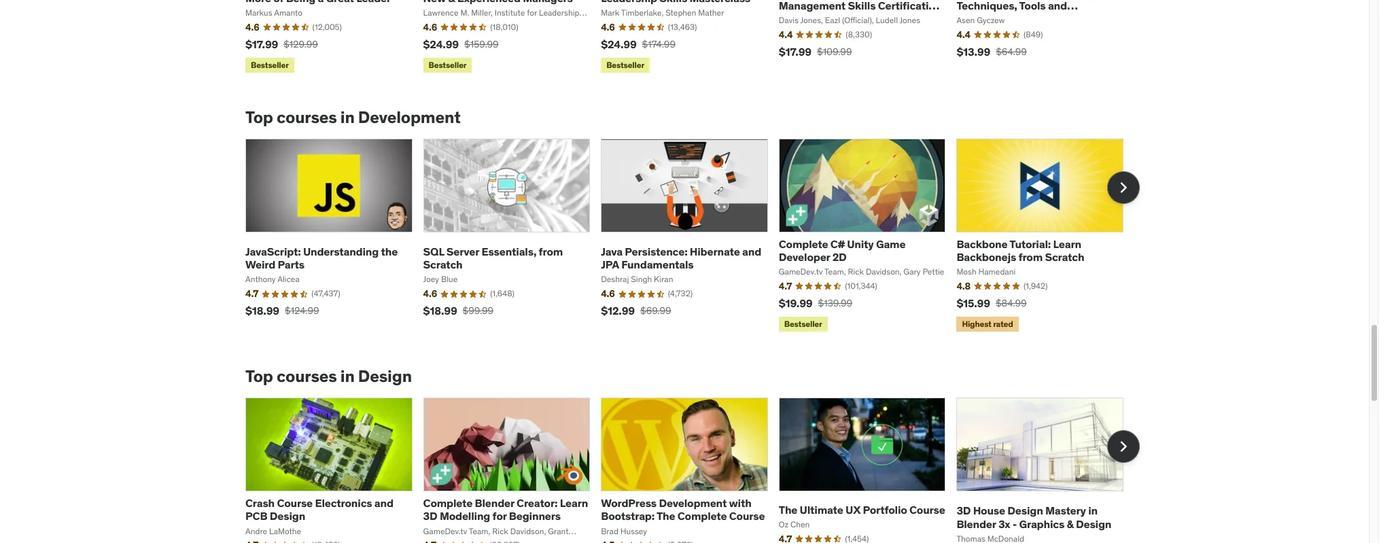 Task type: vqa. For each thing, say whether or not it's contained in the screenshot.
Beginners
yes



Task type: describe. For each thing, give the bounding box(es) containing it.
the
[[381, 245, 398, 259]]

backbone
[[957, 237, 1008, 251]]

fundamentals
[[622, 258, 694, 272]]

blender inside 'complete blender creator: learn 3d modelling for beginners'
[[475, 497, 515, 510]]

java persistence: hibernate and jpa fundamentals link
[[601, 245, 762, 272]]

in inside 3d house design mastery in blender 3x - graphics & design
[[1089, 504, 1098, 518]]

design inside crash course electronics and pcb design
[[270, 510, 305, 523]]

backbone tutorial: learn backbonejs from scratch link
[[957, 237, 1085, 264]]

persistence:
[[625, 245, 688, 259]]

3d house design mastery in blender 3x - graphics & design link
[[957, 504, 1112, 531]]

weird
[[246, 258, 276, 272]]

with
[[729, 497, 752, 510]]

in for development
[[341, 107, 355, 128]]

course inside wordpress development with bootstrap: the complete course
[[730, 510, 765, 523]]

blender inside 3d house design mastery in blender 3x - graphics & design
[[957, 517, 997, 531]]

backbone tutorial: learn backbonejs from scratch
[[957, 237, 1085, 264]]

javascript: understanding the weird parts link
[[246, 245, 398, 272]]

development inside wordpress development with bootstrap: the complete course
[[659, 497, 727, 510]]

essentials,
[[482, 245, 537, 259]]

pcb
[[246, 510, 268, 523]]

complete inside wordpress development with bootstrap: the complete course
[[678, 510, 727, 523]]

c#
[[831, 237, 845, 251]]

sql
[[423, 245, 444, 259]]

sql server essentials, from scratch
[[423, 245, 563, 272]]

learn inside backbone tutorial: learn backbonejs from scratch
[[1054, 237, 1082, 251]]

&
[[1067, 517, 1074, 531]]

learn inside 'complete blender creator: learn 3d modelling for beginners'
[[560, 497, 588, 510]]

beginners
[[509, 510, 561, 523]]

next image
[[1113, 177, 1135, 199]]

the inside wordpress development with bootstrap: the complete course
[[657, 510, 676, 523]]

wordpress
[[601, 497, 657, 510]]

mastery
[[1046, 504, 1087, 518]]

bootstrap:
[[601, 510, 655, 523]]

wordpress development with bootstrap: the complete course link
[[601, 497, 765, 523]]

1 horizontal spatial the
[[779, 503, 798, 517]]

top for top courses in design
[[246, 366, 273, 387]]

scratch inside the sql server essentials, from scratch
[[423, 258, 463, 272]]

unity
[[848, 237, 874, 251]]

backbonejs
[[957, 250, 1017, 264]]

courses for development
[[277, 107, 337, 128]]

electronics
[[315, 497, 372, 510]]

-
[[1013, 517, 1018, 531]]

javascript: understanding the weird parts
[[246, 245, 398, 272]]

from inside backbone tutorial: learn backbonejs from scratch
[[1019, 250, 1043, 264]]

carousel element for development
[[246, 139, 1141, 335]]

ultimate
[[800, 503, 844, 517]]



Task type: locate. For each thing, give the bounding box(es) containing it.
3d left house
[[957, 504, 971, 518]]

hibernate
[[690, 245, 740, 259]]

0 horizontal spatial course
[[277, 497, 313, 510]]

1 vertical spatial courses
[[277, 366, 337, 387]]

1 vertical spatial learn
[[560, 497, 588, 510]]

2 horizontal spatial course
[[910, 503, 946, 517]]

scratch inside backbone tutorial: learn backbonejs from scratch
[[1046, 250, 1085, 264]]

complete inside 'complete blender creator: learn 3d modelling for beginners'
[[423, 497, 473, 510]]

the left ultimate
[[779, 503, 798, 517]]

developer
[[779, 250, 831, 264]]

the ultimate ux portfolio course link
[[779, 503, 946, 517]]

creator:
[[517, 497, 558, 510]]

1 horizontal spatial complete
[[678, 510, 727, 523]]

1 horizontal spatial scratch
[[1046, 250, 1085, 264]]

from right essentials,
[[539, 245, 563, 259]]

top for top courses in development
[[246, 107, 273, 128]]

learn
[[1054, 237, 1082, 251], [560, 497, 588, 510]]

ux
[[846, 503, 861, 517]]

sql server essentials, from scratch link
[[423, 245, 563, 272]]

3d house design mastery in blender 3x - graphics & design
[[957, 504, 1112, 531]]

learn right 'creator:'
[[560, 497, 588, 510]]

2 courses from the top
[[277, 366, 337, 387]]

in
[[341, 107, 355, 128], [341, 366, 355, 387], [1089, 504, 1098, 518]]

complete blender creator: learn 3d modelling for beginners link
[[423, 497, 588, 523]]

design
[[358, 366, 412, 387], [1008, 504, 1044, 518], [270, 510, 305, 523], [1077, 517, 1112, 531]]

complete blender creator: learn 3d modelling for beginners
[[423, 497, 588, 523]]

2 vertical spatial in
[[1089, 504, 1098, 518]]

1 vertical spatial in
[[341, 366, 355, 387]]

complete c# unity game developer 2d
[[779, 237, 906, 264]]

3d inside 'complete blender creator: learn 3d modelling for beginners'
[[423, 510, 438, 523]]

server
[[447, 245, 480, 259]]

1 vertical spatial blender
[[957, 517, 997, 531]]

1 horizontal spatial learn
[[1054, 237, 1082, 251]]

1 vertical spatial development
[[659, 497, 727, 510]]

parts
[[278, 258, 305, 272]]

0 vertical spatial and
[[743, 245, 762, 259]]

1 carousel element from the top
[[246, 139, 1141, 335]]

0 horizontal spatial the
[[657, 510, 676, 523]]

carousel element containing complete c# unity game developer 2d
[[246, 139, 1141, 335]]

portfolio
[[863, 503, 908, 517]]

1 vertical spatial top
[[246, 366, 273, 387]]

and for java persistence: hibernate and jpa fundamentals
[[743, 245, 762, 259]]

crash course electronics and pcb design
[[246, 497, 394, 523]]

0 vertical spatial learn
[[1054, 237, 1082, 251]]

1 horizontal spatial from
[[1019, 250, 1043, 264]]

blender
[[475, 497, 515, 510], [957, 517, 997, 531]]

understanding
[[303, 245, 379, 259]]

complete left c#
[[779, 237, 829, 251]]

0 horizontal spatial learn
[[560, 497, 588, 510]]

the right bootstrap:
[[657, 510, 676, 523]]

crash
[[246, 497, 275, 510]]

scratch
[[1046, 250, 1085, 264], [423, 258, 463, 272]]

top courses in development
[[246, 107, 461, 128]]

1 horizontal spatial blender
[[957, 517, 997, 531]]

and inside crash course electronics and pcb design
[[375, 497, 394, 510]]

0 horizontal spatial scratch
[[423, 258, 463, 272]]

course
[[277, 497, 313, 510], [910, 503, 946, 517], [730, 510, 765, 523]]

3x
[[999, 517, 1011, 531]]

and inside the java persistence: hibernate and jpa fundamentals
[[743, 245, 762, 259]]

complete for 3d
[[423, 497, 473, 510]]

in for design
[[341, 366, 355, 387]]

3d
[[957, 504, 971, 518], [423, 510, 438, 523]]

and right 'hibernate'
[[743, 245, 762, 259]]

complete for developer
[[779, 237, 829, 251]]

3d left modelling
[[423, 510, 438, 523]]

1 horizontal spatial and
[[743, 245, 762, 259]]

game
[[877, 237, 906, 251]]

0 vertical spatial in
[[341, 107, 355, 128]]

top courses in design
[[246, 366, 412, 387]]

carousel element containing crash course electronics and pcb design
[[246, 398, 1141, 543]]

complete left with
[[678, 510, 727, 523]]

0 vertical spatial top
[[246, 107, 273, 128]]

and for crash course electronics and pcb design
[[375, 497, 394, 510]]

from right 'backbonejs'
[[1019, 250, 1043, 264]]

modelling
[[440, 510, 491, 523]]

complete inside complete c# unity game developer 2d
[[779, 237, 829, 251]]

and
[[743, 245, 762, 259], [375, 497, 394, 510]]

java persistence: hibernate and jpa fundamentals
[[601, 245, 762, 272]]

0 horizontal spatial and
[[375, 497, 394, 510]]

0 vertical spatial courses
[[277, 107, 337, 128]]

next image
[[1113, 436, 1135, 458]]

house
[[974, 504, 1006, 518]]

jpa
[[601, 258, 619, 272]]

0 horizontal spatial from
[[539, 245, 563, 259]]

2 horizontal spatial complete
[[779, 237, 829, 251]]

complete left for
[[423, 497, 473, 510]]

courses for design
[[277, 366, 337, 387]]

0 horizontal spatial 3d
[[423, 510, 438, 523]]

complete c# unity game developer 2d link
[[779, 237, 906, 264]]

course inside crash course electronics and pcb design
[[277, 497, 313, 510]]

0 vertical spatial development
[[358, 107, 461, 128]]

1 vertical spatial carousel element
[[246, 398, 1141, 543]]

the ultimate ux portfolio course
[[779, 503, 946, 517]]

and right electronics
[[375, 497, 394, 510]]

1 horizontal spatial 3d
[[957, 504, 971, 518]]

0 horizontal spatial development
[[358, 107, 461, 128]]

learn right the "tutorial:" on the right of page
[[1054, 237, 1082, 251]]

java
[[601, 245, 623, 259]]

0 vertical spatial blender
[[475, 497, 515, 510]]

1 courses from the top
[[277, 107, 337, 128]]

3d inside 3d house design mastery in blender 3x - graphics & design
[[957, 504, 971, 518]]

1 horizontal spatial development
[[659, 497, 727, 510]]

0 horizontal spatial complete
[[423, 497, 473, 510]]

courses
[[277, 107, 337, 128], [277, 366, 337, 387]]

2 carousel element from the top
[[246, 398, 1141, 543]]

complete
[[779, 237, 829, 251], [423, 497, 473, 510], [678, 510, 727, 523]]

from inside the sql server essentials, from scratch
[[539, 245, 563, 259]]

wordpress development with bootstrap: the complete course
[[601, 497, 765, 523]]

0 vertical spatial carousel element
[[246, 139, 1141, 335]]

0 horizontal spatial blender
[[475, 497, 515, 510]]

crash course electronics and pcb design link
[[246, 497, 394, 523]]

2 top from the top
[[246, 366, 273, 387]]

1 horizontal spatial course
[[730, 510, 765, 523]]

tutorial:
[[1010, 237, 1052, 251]]

from
[[539, 245, 563, 259], [1019, 250, 1043, 264]]

top
[[246, 107, 273, 128], [246, 366, 273, 387]]

javascript:
[[246, 245, 301, 259]]

2d
[[833, 250, 847, 264]]

1 top from the top
[[246, 107, 273, 128]]

for
[[493, 510, 507, 523]]

graphics
[[1020, 517, 1065, 531]]

1 vertical spatial and
[[375, 497, 394, 510]]

the
[[779, 503, 798, 517], [657, 510, 676, 523]]

carousel element
[[246, 139, 1141, 335], [246, 398, 1141, 543]]

carousel element for design
[[246, 398, 1141, 543]]

development
[[358, 107, 461, 128], [659, 497, 727, 510]]



